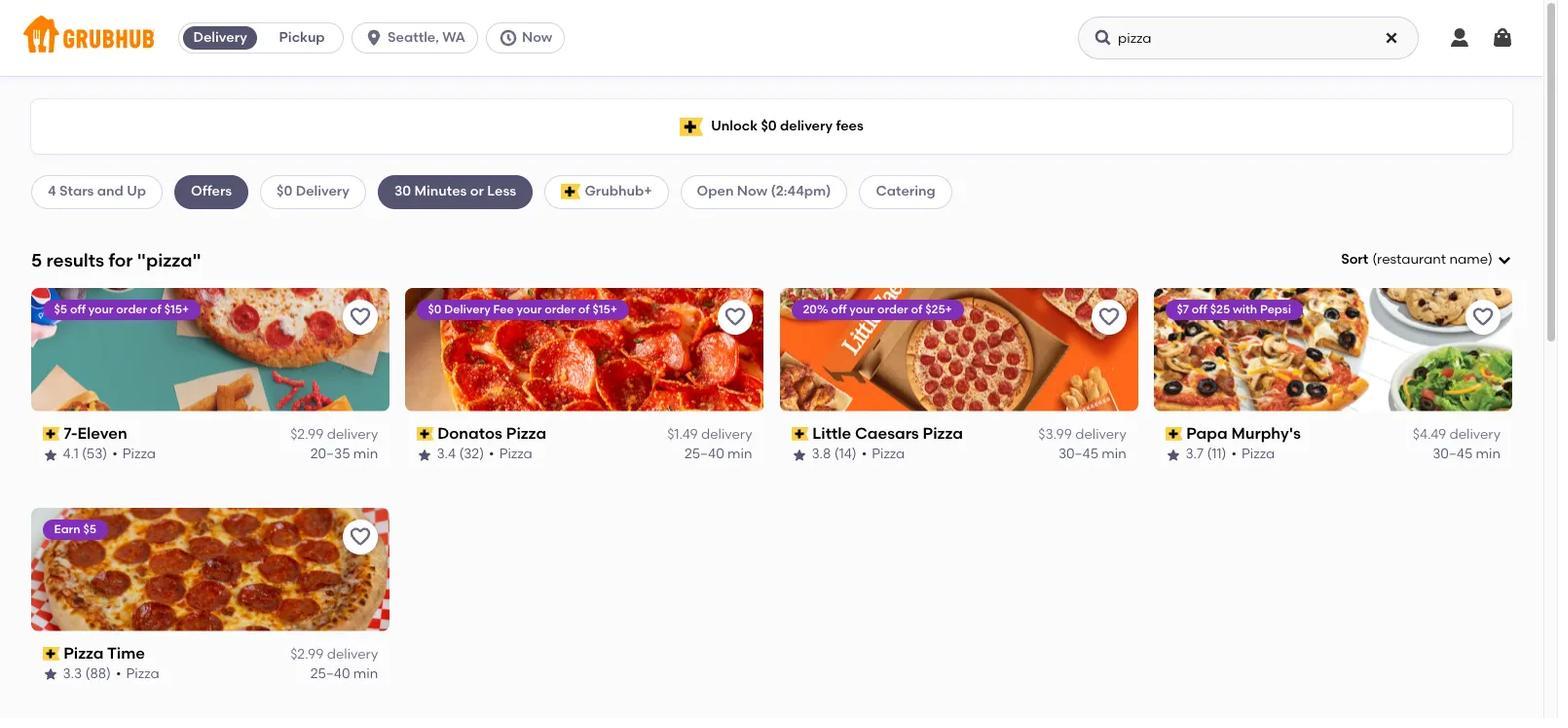Task type: describe. For each thing, give the bounding box(es) containing it.
0 vertical spatial $5
[[55, 303, 68, 316]]

none field containing sort
[[1341, 250, 1513, 270]]

$25+
[[926, 303, 952, 316]]

star icon image for little caesars pizza
[[791, 448, 807, 463]]

star icon image for 7-eleven
[[43, 448, 58, 463]]

3.8
[[812, 446, 831, 463]]

unlock
[[711, 118, 758, 134]]

eleven
[[78, 424, 128, 443]]

• for time
[[116, 666, 122, 683]]

• pizza for caesars
[[862, 446, 905, 463]]

fees
[[836, 118, 864, 134]]

results
[[46, 249, 104, 271]]

30–45 min for little caesars pizza
[[1059, 446, 1127, 463]]

delivery for papa murphy's
[[1450, 427, 1501, 443]]

2 of from the left
[[579, 303, 591, 316]]

2 order from the left
[[545, 303, 576, 316]]

2 your from the left
[[518, 303, 543, 316]]

30
[[394, 183, 411, 200]]

pizza down time
[[127, 666, 160, 683]]

save this restaurant button for donatos pizza
[[717, 300, 752, 335]]

2 $15+ from the left
[[593, 303, 618, 316]]

• for caesars
[[862, 446, 867, 463]]

delivery for $0 delivery fee your order of $15+
[[445, 303, 491, 316]]

donatos pizza
[[438, 424, 547, 443]]

caesars
[[855, 424, 919, 443]]

with
[[1233, 303, 1258, 316]]

20% off your order of $25+
[[803, 303, 952, 316]]

pizza down little caesars pizza
[[872, 446, 905, 463]]

pizza up '3.3 (88)' in the left bottom of the page
[[64, 644, 104, 663]]

minutes
[[415, 183, 467, 200]]

off for papa
[[1192, 303, 1208, 316]]

subscription pass image for little caesars pizza
[[791, 428, 809, 441]]

earn
[[55, 523, 81, 536]]

$2.99 for 7-eleven
[[290, 427, 324, 443]]

order for little caesars pizza
[[878, 303, 909, 316]]

papa
[[1187, 424, 1228, 443]]

25–40 for pizza time
[[310, 666, 350, 683]]

1 horizontal spatial now
[[737, 183, 768, 200]]

1 horizontal spatial $5
[[84, 523, 97, 536]]

$5 off your order of $15+
[[55, 303, 190, 316]]

sort ( restaurant name )
[[1341, 251, 1493, 268]]

up
[[127, 183, 146, 200]]

$1.49
[[667, 427, 698, 443]]

for
[[109, 249, 133, 271]]

pizza right caesars
[[923, 424, 963, 443]]

30–45 for papa murphy's
[[1433, 446, 1473, 463]]

$0 for $0 delivery
[[277, 183, 293, 200]]

• pizza for eleven
[[113, 446, 156, 463]]

pizza down eleven
[[123, 446, 156, 463]]

30–45 for little caesars pizza
[[1059, 446, 1099, 463]]

$25
[[1211, 303, 1231, 316]]

pepsi
[[1260, 303, 1292, 316]]

open
[[697, 183, 734, 200]]

pizza down the murphy's
[[1242, 446, 1275, 463]]

25–40 min for pizza time
[[310, 666, 378, 683]]

$1.49 delivery
[[667, 427, 752, 443]]

5 results for "pizza"
[[31, 249, 201, 271]]

$4.49
[[1413, 427, 1447, 443]]

save this restaurant image for 7-eleven
[[349, 306, 372, 329]]

grubhub plus flag logo image for unlock $0 delivery fees
[[680, 117, 703, 136]]

save this restaurant button for pizza time
[[343, 520, 378, 555]]

off for 7-
[[71, 303, 86, 316]]

• for eleven
[[113, 446, 118, 463]]

delivery for pizza time
[[327, 647, 378, 663]]

3.7
[[1186, 446, 1204, 463]]

3.4 (32)
[[438, 446, 485, 463]]

$0 for $0 delivery fee your order of $15+
[[429, 303, 442, 316]]

4.1 (53)
[[63, 446, 108, 463]]

subscription pass image for papa murphy's
[[1166, 428, 1183, 441]]

pizza down 'donatos pizza'
[[500, 446, 533, 463]]

2 horizontal spatial $0
[[761, 118, 777, 134]]

$7
[[1177, 303, 1189, 316]]

pizza right 'donatos'
[[507, 424, 547, 443]]

7-
[[64, 424, 78, 443]]

• pizza for murphy's
[[1232, 446, 1275, 463]]

off for little
[[831, 303, 847, 316]]

save this restaurant image for donatos pizza
[[723, 306, 747, 329]]

• pizza for pizza
[[490, 446, 533, 463]]

)
[[1488, 251, 1493, 268]]

min for papa murphy's
[[1476, 446, 1501, 463]]

(53)
[[82, 446, 108, 463]]

your for little
[[850, 303, 875, 316]]

$4.49 delivery
[[1413, 427, 1501, 443]]

delivery button
[[179, 22, 261, 54]]

star icon image for donatos pizza
[[417, 448, 433, 463]]

pickup
[[279, 29, 325, 46]]

$0 delivery
[[277, 183, 350, 200]]

catering
[[876, 183, 936, 200]]

and
[[97, 183, 124, 200]]

$3.99
[[1039, 427, 1072, 443]]

subscription pass image for 7-eleven
[[43, 428, 60, 441]]

20%
[[803, 303, 828, 316]]

20–35
[[310, 446, 350, 463]]

delivery for $0 delivery
[[296, 183, 350, 200]]

star icon image for pizza time
[[43, 668, 58, 683]]

4 stars and up
[[48, 183, 146, 200]]

murphy's
[[1232, 424, 1301, 443]]

or
[[470, 183, 484, 200]]

7-eleven
[[64, 424, 128, 443]]

25–40 min for donatos pizza
[[685, 446, 752, 463]]

offers
[[191, 183, 232, 200]]



Task type: vqa. For each thing, say whether or not it's contained in the screenshot.
Save this restaurant image for Donatos Pizza
yes



Task type: locate. For each thing, give the bounding box(es) containing it.
wa
[[442, 29, 466, 46]]

• pizza down eleven
[[113, 446, 156, 463]]

25–40 for donatos pizza
[[685, 446, 724, 463]]

pizza time
[[64, 644, 146, 663]]

star icon image
[[43, 448, 58, 463], [417, 448, 433, 463], [791, 448, 807, 463], [1166, 448, 1181, 463], [43, 668, 58, 683]]

0 vertical spatial 25–40 min
[[685, 446, 752, 463]]

save this restaurant image for papa murphy's
[[1472, 306, 1495, 329]]

2 horizontal spatial of
[[911, 303, 923, 316]]

grubhub plus flag logo image left unlock
[[680, 117, 703, 136]]

of for 7-eleven
[[151, 303, 162, 316]]

0 horizontal spatial $15+
[[165, 303, 190, 316]]

1 horizontal spatial save this restaurant image
[[723, 306, 747, 329]]

1 horizontal spatial off
[[831, 303, 847, 316]]

off
[[71, 303, 86, 316], [831, 303, 847, 316], [1192, 303, 1208, 316]]

off right 20%
[[831, 303, 847, 316]]

(32)
[[460, 446, 485, 463]]

0 horizontal spatial off
[[71, 303, 86, 316]]

star icon image left 3.7 at the right of page
[[1166, 448, 1181, 463]]

1 vertical spatial 25–40 min
[[310, 666, 378, 683]]

save this restaurant button
[[343, 300, 378, 335], [717, 300, 752, 335], [1092, 300, 1127, 335], [1466, 300, 1501, 335], [343, 520, 378, 555]]

0 horizontal spatial of
[[151, 303, 162, 316]]

3.8 (14)
[[812, 446, 857, 463]]

main navigation navigation
[[0, 0, 1544, 76]]

min
[[353, 446, 378, 463], [728, 446, 752, 463], [1102, 446, 1127, 463], [1476, 446, 1501, 463], [353, 666, 378, 683]]

1 $2.99 from the top
[[290, 427, 324, 443]]

3 off from the left
[[1192, 303, 1208, 316]]

1 vertical spatial $0
[[277, 183, 293, 200]]

4
[[48, 183, 56, 200]]

subscription pass image left pizza time
[[43, 648, 60, 661]]

of right fee
[[579, 303, 591, 316]]

1 30–45 min from the left
[[1059, 446, 1127, 463]]

grubhub plus flag logo image
[[680, 117, 703, 136], [561, 185, 581, 200]]

1 vertical spatial now
[[737, 183, 768, 200]]

• pizza down 'donatos pizza'
[[490, 446, 533, 463]]

subscription pass image for donatos pizza
[[417, 428, 434, 441]]

None field
[[1341, 250, 1513, 270]]

grubhub plus flag logo image left grubhub+
[[561, 185, 581, 200]]

pickup button
[[261, 22, 343, 54]]

1 vertical spatial $2.99 delivery
[[290, 647, 378, 663]]

subscription pass image for pizza time
[[43, 648, 60, 661]]

save this restaurant image
[[349, 306, 372, 329], [723, 306, 747, 329], [1097, 306, 1121, 329]]

3.3 (88)
[[63, 666, 111, 683]]

0 vertical spatial 25–40
[[685, 446, 724, 463]]

$0
[[761, 118, 777, 134], [277, 183, 293, 200], [429, 303, 442, 316]]

$5 right earn
[[84, 523, 97, 536]]

4.1
[[63, 446, 79, 463]]

subscription pass image left the papa
[[1166, 428, 1183, 441]]

5
[[31, 249, 42, 271]]

30–45 min for papa murphy's
[[1433, 446, 1501, 463]]

1 horizontal spatial $0
[[429, 303, 442, 316]]

"pizza"
[[137, 249, 201, 271]]

name
[[1450, 251, 1488, 268]]

svg image inside 'now' button
[[499, 28, 518, 48]]

little caesars pizza
[[812, 424, 963, 443]]

papa murphy's logo image
[[1154, 288, 1513, 412]]

1 order from the left
[[117, 303, 148, 316]]

stars
[[59, 183, 94, 200]]

delivery left fee
[[445, 303, 491, 316]]

svg image inside the main navigation navigation
[[1384, 30, 1400, 46]]

delivery inside button
[[193, 29, 247, 46]]

7-eleven logo image
[[31, 288, 390, 412]]

save this restaurant image down )
[[1472, 306, 1495, 329]]

30–45 min
[[1059, 446, 1127, 463], [1433, 446, 1501, 463]]

3 your from the left
[[850, 303, 875, 316]]

star icon image left 3.3
[[43, 668, 58, 683]]

subscription pass image left 7- on the left
[[43, 428, 60, 441]]

3 save this restaurant image from the left
[[1097, 306, 1121, 329]]

0 horizontal spatial svg image
[[1384, 30, 1400, 46]]

1 horizontal spatial svg image
[[1497, 252, 1513, 268]]

• right the '(53)'
[[113, 446, 118, 463]]

0 vertical spatial grubhub plus flag logo image
[[680, 117, 703, 136]]

0 horizontal spatial order
[[117, 303, 148, 316]]

seattle, wa button
[[352, 22, 486, 54]]

30–45
[[1059, 446, 1099, 463], [1433, 446, 1473, 463]]

order
[[117, 303, 148, 316], [545, 303, 576, 316], [878, 303, 909, 316]]

1 vertical spatial save this restaurant image
[[349, 526, 372, 549]]

(14)
[[834, 446, 857, 463]]

0 horizontal spatial subscription pass image
[[43, 648, 60, 661]]

1 horizontal spatial grubhub plus flag logo image
[[680, 117, 703, 136]]

unlock $0 delivery fees
[[711, 118, 864, 134]]

2 horizontal spatial subscription pass image
[[1166, 428, 1183, 441]]

$0 delivery fee your order of $15+
[[429, 303, 618, 316]]

3.3
[[63, 666, 83, 683]]

$7 off $25 with pepsi
[[1177, 303, 1292, 316]]

restaurant
[[1377, 251, 1447, 268]]

0 horizontal spatial grubhub plus flag logo image
[[561, 185, 581, 200]]

save this restaurant image for pizza time
[[349, 526, 372, 549]]

1 horizontal spatial subscription pass image
[[417, 428, 434, 441]]

delivery left the 30
[[296, 183, 350, 200]]

2 off from the left
[[831, 303, 847, 316]]

your right 20%
[[850, 303, 875, 316]]

of left $25+ at top
[[911, 303, 923, 316]]

Search for food, convenience, alcohol... search field
[[1078, 17, 1419, 59]]

save this restaurant button for little caesars pizza
[[1092, 300, 1127, 335]]

order down for
[[117, 303, 148, 316]]

1 vertical spatial svg image
[[1497, 252, 1513, 268]]

0 horizontal spatial subscription pass image
[[43, 428, 60, 441]]

•
[[113, 446, 118, 463], [490, 446, 495, 463], [862, 446, 867, 463], [1232, 446, 1237, 463], [116, 666, 122, 683]]

2 $2.99 delivery from the top
[[290, 647, 378, 663]]

1 horizontal spatial $15+
[[593, 303, 618, 316]]

fee
[[494, 303, 515, 316]]

delivery left pickup
[[193, 29, 247, 46]]

30 minutes or less
[[394, 183, 516, 200]]

• pizza for time
[[116, 666, 160, 683]]

1 horizontal spatial delivery
[[296, 183, 350, 200]]

3.4
[[438, 446, 457, 463]]

2 vertical spatial delivery
[[445, 303, 491, 316]]

1 horizontal spatial subscription pass image
[[791, 428, 809, 441]]

little
[[812, 424, 851, 443]]

$0 right unlock
[[761, 118, 777, 134]]

sort
[[1341, 251, 1369, 268]]

now
[[522, 29, 553, 46], [737, 183, 768, 200]]

2 horizontal spatial your
[[850, 303, 875, 316]]

(2:44pm)
[[771, 183, 831, 200]]

1 horizontal spatial 30–45
[[1433, 446, 1473, 463]]

1 $2.99 delivery from the top
[[290, 427, 378, 443]]

your right fee
[[518, 303, 543, 316]]

1 your from the left
[[89, 303, 114, 316]]

0 horizontal spatial $5
[[55, 303, 68, 316]]

1 horizontal spatial of
[[579, 303, 591, 316]]

min for pizza time
[[353, 666, 378, 683]]

delivery
[[780, 118, 833, 134], [327, 427, 378, 443], [701, 427, 752, 443], [1075, 427, 1127, 443], [1450, 427, 1501, 443], [327, 647, 378, 663]]

0 horizontal spatial delivery
[[193, 29, 247, 46]]

0 horizontal spatial 30–45
[[1059, 446, 1099, 463]]

2 horizontal spatial delivery
[[445, 303, 491, 316]]

0 horizontal spatial now
[[522, 29, 553, 46]]

min for donatos pizza
[[728, 446, 752, 463]]

your down 5 results for "pizza" at left top
[[89, 303, 114, 316]]

1 30–45 from the left
[[1059, 446, 1099, 463]]

$2.99
[[290, 427, 324, 443], [290, 647, 324, 663]]

little caesars pizza logo image
[[780, 288, 1138, 412]]

off down results in the left top of the page
[[71, 303, 86, 316]]

• for murphy's
[[1232, 446, 1237, 463]]

star icon image for papa murphy's
[[1166, 448, 1181, 463]]

1 subscription pass image from the left
[[43, 428, 60, 441]]

svg image inside the seattle, wa button
[[364, 28, 384, 48]]

star icon image left 3.4
[[417, 448, 433, 463]]

seattle, wa
[[388, 29, 466, 46]]

subscription pass image left little
[[791, 428, 809, 441]]

1 horizontal spatial 30–45 min
[[1433, 446, 1501, 463]]

2 save this restaurant image from the left
[[723, 306, 747, 329]]

donatos
[[438, 424, 503, 443]]

1 $15+ from the left
[[165, 303, 190, 316]]

2 horizontal spatial order
[[878, 303, 909, 316]]

0 horizontal spatial $0
[[277, 183, 293, 200]]

open now (2:44pm)
[[697, 183, 831, 200]]

1 horizontal spatial 25–40 min
[[685, 446, 752, 463]]

• right (14)
[[862, 446, 867, 463]]

30–45 min down $3.99 delivery
[[1059, 446, 1127, 463]]

$2.99 delivery for 7-eleven
[[290, 427, 378, 443]]

30–45 down $4.49 delivery
[[1433, 446, 1473, 463]]

subscription pass image
[[791, 428, 809, 441], [1166, 428, 1183, 441], [43, 648, 60, 661]]

30–45 down $3.99 delivery
[[1059, 446, 1099, 463]]

2 horizontal spatial off
[[1192, 303, 1208, 316]]

order left $25+ at top
[[878, 303, 909, 316]]

• pizza down time
[[116, 666, 160, 683]]

save this restaurant image down 20–35 min on the bottom left
[[349, 526, 372, 549]]

min for little caesars pizza
[[1102, 446, 1127, 463]]

2 30–45 from the left
[[1433, 446, 1473, 463]]

order right fee
[[545, 303, 576, 316]]

• right "(32)" in the bottom left of the page
[[490, 446, 495, 463]]

1 save this restaurant image from the left
[[349, 306, 372, 329]]

0 vertical spatial $2.99
[[290, 427, 324, 443]]

0 vertical spatial $0
[[761, 118, 777, 134]]

2 30–45 min from the left
[[1433, 446, 1501, 463]]

0 vertical spatial now
[[522, 29, 553, 46]]

pizza time logo image
[[31, 508, 390, 632]]

min for 7-eleven
[[353, 446, 378, 463]]

1 vertical spatial grubhub plus flag logo image
[[561, 185, 581, 200]]

(
[[1373, 251, 1377, 268]]

star icon image left '4.1'
[[43, 448, 58, 463]]

0 horizontal spatial save this restaurant image
[[349, 526, 372, 549]]

pizza
[[507, 424, 547, 443], [923, 424, 963, 443], [123, 446, 156, 463], [500, 446, 533, 463], [872, 446, 905, 463], [1242, 446, 1275, 463], [64, 644, 104, 663], [127, 666, 160, 683]]

• for pizza
[[490, 446, 495, 463]]

(11)
[[1207, 446, 1227, 463]]

1 horizontal spatial 25–40
[[685, 446, 724, 463]]

0 horizontal spatial 25–40 min
[[310, 666, 378, 683]]

1 horizontal spatial save this restaurant image
[[1472, 306, 1495, 329]]

seattle,
[[388, 29, 439, 46]]

2 subscription pass image from the left
[[417, 428, 434, 441]]

• right (88) at bottom
[[116, 666, 122, 683]]

now button
[[486, 22, 573, 54]]

1 vertical spatial 25–40
[[310, 666, 350, 683]]

1 vertical spatial $5
[[84, 523, 97, 536]]

0 horizontal spatial 25–40
[[310, 666, 350, 683]]

grubhub plus flag logo image for grubhub+
[[561, 185, 581, 200]]

0 horizontal spatial 30–45 min
[[1059, 446, 1127, 463]]

2 vertical spatial $0
[[429, 303, 442, 316]]

25–40
[[685, 446, 724, 463], [310, 666, 350, 683]]

less
[[487, 183, 516, 200]]

2 $2.99 from the top
[[290, 647, 324, 663]]

1 of from the left
[[151, 303, 162, 316]]

subscription pass image left 'donatos'
[[417, 428, 434, 441]]

3.7 (11)
[[1186, 446, 1227, 463]]

svg image
[[1448, 26, 1472, 50], [1491, 26, 1515, 50], [364, 28, 384, 48], [499, 28, 518, 48], [1094, 28, 1113, 48]]

• right (11)
[[1232, 446, 1237, 463]]

0 horizontal spatial your
[[89, 303, 114, 316]]

3 order from the left
[[878, 303, 909, 316]]

star icon image left 3.8
[[791, 448, 807, 463]]

$0 left fee
[[429, 303, 442, 316]]

30–45 min down $4.49 delivery
[[1433, 446, 1501, 463]]

$3.99 delivery
[[1039, 427, 1127, 443]]

now right wa
[[522, 29, 553, 46]]

1 vertical spatial $2.99
[[290, 647, 324, 663]]

1 horizontal spatial your
[[518, 303, 543, 316]]

delivery for donatos pizza
[[701, 427, 752, 443]]

0 vertical spatial save this restaurant image
[[1472, 306, 1495, 329]]

• pizza
[[113, 446, 156, 463], [490, 446, 533, 463], [862, 446, 905, 463], [1232, 446, 1275, 463], [116, 666, 160, 683]]

0 horizontal spatial save this restaurant image
[[349, 306, 372, 329]]

2 horizontal spatial save this restaurant image
[[1097, 306, 1121, 329]]

of for little caesars pizza
[[911, 303, 923, 316]]

time
[[108, 644, 146, 663]]

your for 7-
[[89, 303, 114, 316]]

0 vertical spatial $2.99 delivery
[[290, 427, 378, 443]]

$2.99 for pizza time
[[290, 647, 324, 663]]

delivery for 7-eleven
[[327, 427, 378, 443]]

3 of from the left
[[911, 303, 923, 316]]

subscription pass image
[[43, 428, 60, 441], [417, 428, 434, 441]]

$2.99 delivery for pizza time
[[290, 647, 378, 663]]

donatos pizza logo image
[[406, 288, 764, 412]]

1 off from the left
[[71, 303, 86, 316]]

0 vertical spatial svg image
[[1384, 30, 1400, 46]]

svg image inside field
[[1497, 252, 1513, 268]]

grubhub+
[[585, 183, 652, 200]]

$0 right offers
[[277, 183, 293, 200]]

• pizza down papa murphy's in the bottom right of the page
[[1232, 446, 1275, 463]]

order for 7-eleven
[[117, 303, 148, 316]]

papa murphy's
[[1187, 424, 1301, 443]]

your
[[89, 303, 114, 316], [518, 303, 543, 316], [850, 303, 875, 316]]

(88)
[[86, 666, 111, 683]]

$5 down results in the left top of the page
[[55, 303, 68, 316]]

of down "pizza"
[[151, 303, 162, 316]]

delivery
[[193, 29, 247, 46], [296, 183, 350, 200], [445, 303, 491, 316]]

earn $5
[[55, 523, 97, 536]]

1 vertical spatial delivery
[[296, 183, 350, 200]]

• pizza down caesars
[[862, 446, 905, 463]]

1 horizontal spatial order
[[545, 303, 576, 316]]

save this restaurant button for 7-eleven
[[343, 300, 378, 335]]

25–40 min
[[685, 446, 752, 463], [310, 666, 378, 683]]

save this restaurant button for papa murphy's
[[1466, 300, 1501, 335]]

save this restaurant image
[[1472, 306, 1495, 329], [349, 526, 372, 549]]

20–35 min
[[310, 446, 378, 463]]

now inside button
[[522, 29, 553, 46]]

delivery for little caesars pizza
[[1075, 427, 1127, 443]]

off right '$7'
[[1192, 303, 1208, 316]]

now right open
[[737, 183, 768, 200]]

save this restaurant image for little caesars pizza
[[1097, 306, 1121, 329]]

$2.99 delivery
[[290, 427, 378, 443], [290, 647, 378, 663]]

0 vertical spatial delivery
[[193, 29, 247, 46]]

svg image
[[1384, 30, 1400, 46], [1497, 252, 1513, 268]]



